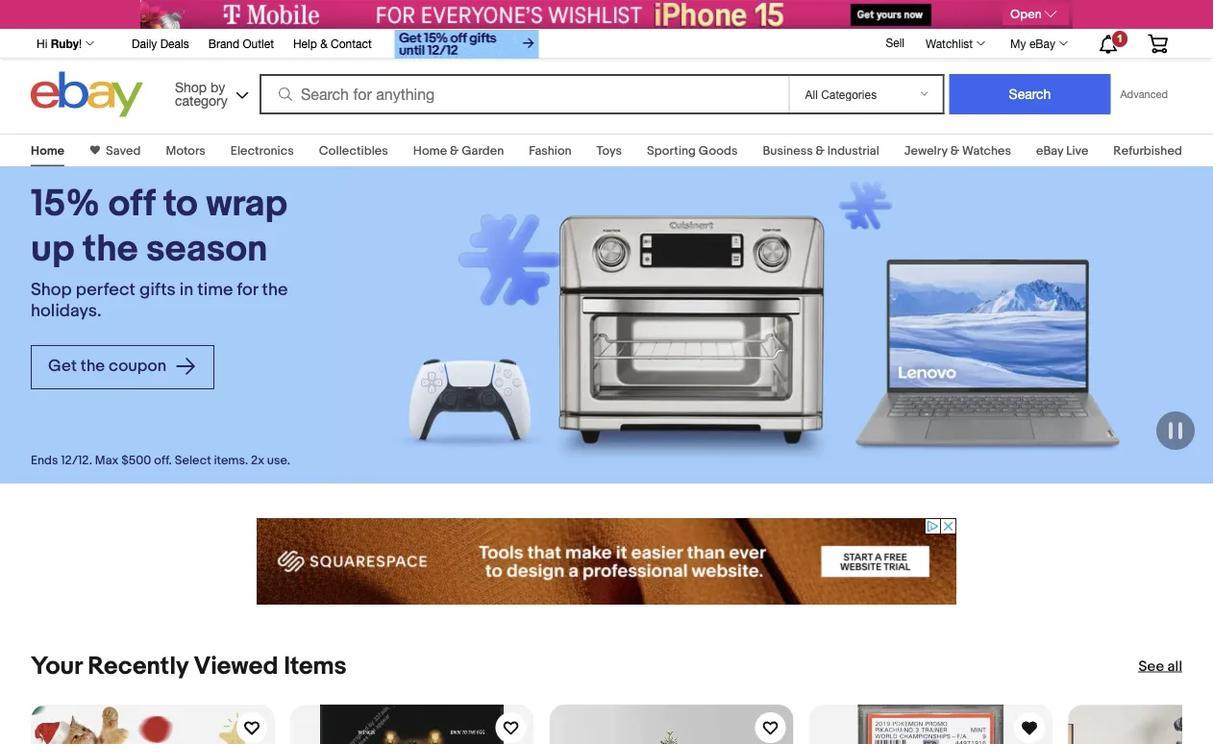 Task type: locate. For each thing, give the bounding box(es) containing it.
daily deals
[[132, 37, 189, 50]]

hi
[[37, 37, 47, 50]]

0 horizontal spatial home
[[31, 143, 64, 158]]

1 horizontal spatial home
[[413, 143, 447, 158]]

0 vertical spatial ebay
[[1030, 37, 1056, 50]]

the
[[83, 227, 138, 271], [262, 279, 288, 301], [81, 356, 105, 377]]

sell link
[[878, 36, 914, 49]]

in
[[180, 279, 193, 301]]

0 vertical spatial advertisement region
[[140, 0, 1073, 29]]

saved link
[[100, 143, 141, 158]]

&
[[320, 37, 328, 50], [450, 143, 459, 158], [816, 143, 825, 158], [951, 143, 960, 158]]

2 vertical spatial the
[[81, 356, 105, 377]]

by
[[211, 79, 225, 95]]

& left 'garden'
[[450, 143, 459, 158]]

& right the business
[[816, 143, 825, 158]]

refurbished
[[1114, 143, 1183, 158]]

the up perfect
[[83, 227, 138, 271]]

motors
[[166, 143, 206, 158]]

contact
[[331, 37, 372, 50]]

15% off to wrap up the season ​​shop perfect gifts in time for the holidays.
[[31, 182, 288, 322]]

15%
[[31, 182, 100, 226]]

select
[[175, 454, 211, 468]]

advertisement region
[[140, 0, 1073, 29], [257, 518, 957, 605]]

business & industrial link
[[763, 143, 880, 158]]

1
[[1117, 33, 1123, 45]]

home up 15%
[[31, 143, 64, 158]]

all
[[1168, 658, 1183, 675]]

saved
[[106, 143, 141, 158]]

& right jewelry
[[951, 143, 960, 158]]

get an extra 15% off image
[[395, 30, 539, 59]]

& inside account navigation
[[320, 37, 328, 50]]

deals
[[160, 37, 189, 50]]

ebay inside 15% off to wrap up the season main content
[[1037, 143, 1064, 158]]

advanced link
[[1111, 75, 1178, 113]]

to
[[163, 182, 198, 226]]

outlet
[[243, 37, 274, 50]]

your recently viewed items
[[31, 652, 347, 681]]

fashion
[[529, 143, 572, 158]]

advertisement region inside 15% off to wrap up the season main content
[[257, 518, 957, 605]]

my ebay
[[1011, 37, 1056, 50]]

watchlist
[[926, 37, 973, 50]]

ends 12/12. max $500 off. select items. 2x use.
[[31, 454, 290, 468]]

help & contact
[[293, 37, 372, 50]]

the right the for
[[262, 279, 288, 301]]

ebay live
[[1037, 143, 1089, 158]]

business
[[763, 143, 813, 158]]

use.
[[267, 454, 290, 468]]

your
[[31, 652, 82, 681]]

daily deals link
[[132, 34, 189, 55]]

see all link
[[1139, 657, 1183, 676]]

ebay
[[1030, 37, 1056, 50], [1037, 143, 1064, 158]]

home left 'garden'
[[413, 143, 447, 158]]

ends
[[31, 454, 58, 468]]

1 vertical spatial the
[[262, 279, 288, 301]]

None submit
[[950, 74, 1111, 114]]

1 home from the left
[[31, 143, 64, 158]]

jewelry
[[905, 143, 948, 158]]

recently
[[88, 652, 188, 681]]

up
[[31, 227, 74, 271]]

collectibles link
[[319, 143, 388, 158]]

the inside get the coupon link
[[81, 356, 105, 377]]

home for home & garden
[[413, 143, 447, 158]]

1 vertical spatial ebay
[[1037, 143, 1064, 158]]

$500
[[121, 454, 151, 468]]

brand outlet link
[[208, 34, 274, 55]]

watchlist link
[[916, 32, 995, 55]]

perfect
[[76, 279, 135, 301]]

get
[[48, 356, 77, 377]]

electronics link
[[231, 143, 294, 158]]

ebay left live
[[1037, 143, 1064, 158]]

ebay inside account navigation
[[1030, 37, 1056, 50]]

my ebay link
[[1000, 32, 1077, 55]]

2 home from the left
[[413, 143, 447, 158]]

& for home
[[450, 143, 459, 158]]

motors link
[[166, 143, 206, 158]]

15% off to wrap up the season link
[[31, 182, 308, 272]]

ebay right 'my'
[[1030, 37, 1056, 50]]

& right 'help'
[[320, 37, 328, 50]]

watches
[[963, 143, 1012, 158]]

​​shop
[[31, 279, 72, 301]]

sporting
[[647, 143, 696, 158]]

1 vertical spatial advertisement region
[[257, 518, 957, 605]]

shop by category banner
[[26, 24, 1183, 122]]

the right get at the left of the page
[[81, 356, 105, 377]]



Task type: describe. For each thing, give the bounding box(es) containing it.
jewelry & watches
[[905, 143, 1012, 158]]

shop by category
[[175, 79, 228, 108]]

0 vertical spatial the
[[83, 227, 138, 271]]

Search for anything text field
[[262, 76, 785, 113]]

sporting goods
[[647, 143, 738, 158]]

viewed
[[194, 652, 278, 681]]

jewelry & watches link
[[905, 143, 1012, 158]]

& for business
[[816, 143, 825, 158]]

none submit inside shop by category banner
[[950, 74, 1111, 114]]

12/12.
[[61, 454, 92, 468]]

open
[[1011, 7, 1042, 22]]

holidays.
[[31, 301, 101, 322]]

live
[[1067, 143, 1089, 158]]

ruby
[[51, 37, 79, 50]]

category
[[175, 92, 228, 108]]

collectibles
[[319, 143, 388, 158]]

1 button
[[1083, 30, 1133, 57]]

brand
[[208, 37, 240, 50]]

home & garden
[[413, 143, 504, 158]]

help & contact link
[[293, 34, 372, 55]]

help
[[293, 37, 317, 50]]

off.
[[154, 454, 172, 468]]

refurbished link
[[1114, 143, 1183, 158]]

for
[[237, 279, 258, 301]]

toys link
[[597, 143, 622, 158]]

sporting goods link
[[647, 143, 738, 158]]

account navigation
[[26, 24, 1183, 61]]

time
[[197, 279, 233, 301]]

industrial
[[828, 143, 880, 158]]

coupon
[[109, 356, 167, 377]]

open button
[[1003, 4, 1069, 25]]

15% off to wrap up the season main content
[[0, 122, 1214, 744]]

& for jewelry
[[951, 143, 960, 158]]

see all
[[1139, 658, 1183, 675]]

home & garden link
[[413, 143, 504, 158]]

shop by category button
[[166, 72, 253, 113]]

items
[[284, 652, 347, 681]]

your shopping cart image
[[1147, 34, 1169, 53]]

toys
[[597, 143, 622, 158]]

your recently viewed items link
[[31, 652, 347, 681]]

garden
[[462, 143, 504, 158]]

fashion link
[[529, 143, 572, 158]]

max
[[95, 454, 119, 468]]

get the coupon
[[48, 356, 170, 377]]

advanced
[[1121, 88, 1169, 101]]

shop
[[175, 79, 207, 95]]

sell
[[886, 36, 905, 49]]

electronics
[[231, 143, 294, 158]]

& for help
[[320, 37, 328, 50]]

hi ruby !
[[37, 37, 82, 50]]

brand outlet
[[208, 37, 274, 50]]

home for home
[[31, 143, 64, 158]]

goods
[[699, 143, 738, 158]]

business & industrial
[[763, 143, 880, 158]]

!
[[79, 37, 82, 50]]

daily
[[132, 37, 157, 50]]

gifts
[[139, 279, 176, 301]]

ebay live link
[[1037, 143, 1089, 158]]

season
[[146, 227, 268, 271]]

get the coupon link
[[31, 345, 214, 389]]

see
[[1139, 658, 1165, 675]]

2x
[[251, 454, 264, 468]]

off
[[108, 182, 155, 226]]

my
[[1011, 37, 1027, 50]]

items.
[[214, 454, 248, 468]]



Task type: vqa. For each thing, say whether or not it's contained in the screenshot.
15% off to wrap up the season link
yes



